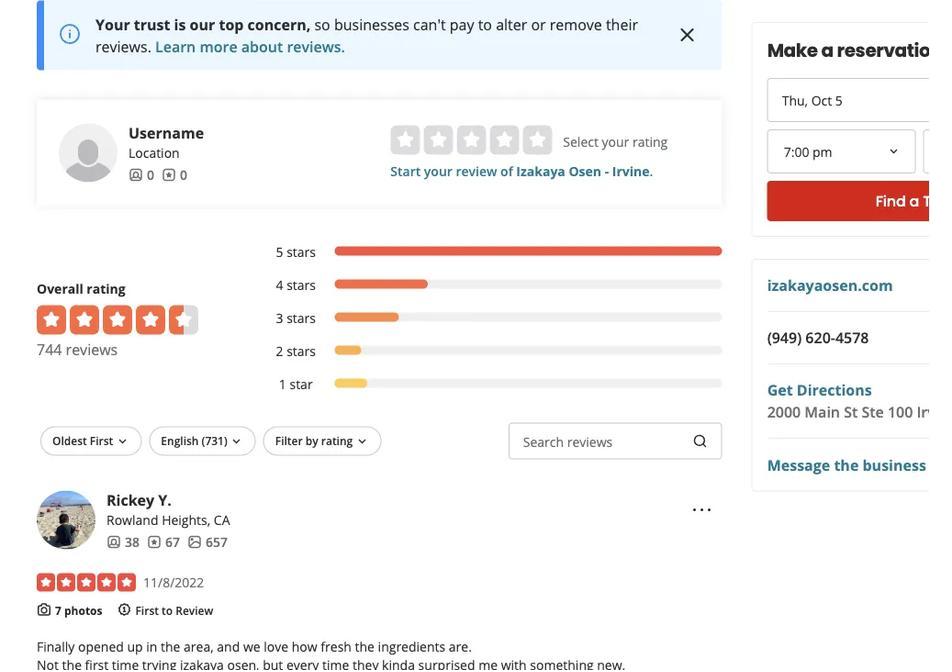 Task type: locate. For each thing, give the bounding box(es) containing it.
so businesses can't pay to alter or remove their reviews.
[[96, 14, 639, 56]]

16 review v2 image down 'location'
[[162, 168, 176, 183]]

None radio
[[523, 125, 553, 155]]

to right pay
[[478, 14, 492, 34]]

the right message at bottom right
[[835, 455, 859, 475]]

irvine
[[613, 163, 650, 180]]

reviews down 4.5 star rating image
[[66, 339, 118, 359]]

3
[[276, 310, 283, 327]]

16 chevron down v2 image right "oldest first"
[[115, 435, 130, 450]]

0 vertical spatial reviews element
[[162, 166, 187, 184]]

1 stars from the top
[[287, 243, 316, 261]]

t
[[924, 191, 931, 212]]

1 horizontal spatial to
[[478, 14, 492, 34]]

location
[[129, 144, 180, 162]]

rating element
[[391, 125, 553, 155]]

(731)
[[202, 433, 228, 448]]

16 chevron down v2 image for filter by rating
[[355, 435, 370, 450]]

1 vertical spatial 16 review v2 image
[[147, 535, 162, 550]]

16 review v2 image for y.
[[147, 535, 162, 550]]

16 chevron down v2 image inside oldest first popup button
[[115, 435, 130, 450]]

1 vertical spatial rating
[[87, 280, 126, 298]]

photo of username image
[[59, 123, 118, 182]]

reviews. inside so businesses can't pay to alter or remove their reviews.
[[96, 36, 152, 56]]

stars for 5 stars
[[287, 243, 316, 261]]

finally opened up in the area, and we love how fresh the ingredients are.
[[37, 638, 472, 655]]

5 stars
[[276, 243, 316, 261]]

rickey y. link
[[107, 490, 172, 510]]

reviews.
[[96, 36, 152, 56], [287, 36, 345, 56]]

rickey y. rowland heights, ca
[[107, 490, 230, 529]]

1 star
[[279, 376, 313, 393]]

oldest first button
[[40, 427, 142, 456]]

stars right 4
[[287, 276, 316, 294]]

a left t
[[910, 191, 920, 212]]

rating
[[633, 133, 668, 151], [87, 280, 126, 298], [321, 433, 353, 448]]

rating inside "filter by rating" popup button
[[321, 433, 353, 448]]

0 vertical spatial first
[[90, 433, 113, 448]]

rowland
[[107, 512, 159, 529]]

or
[[531, 14, 546, 34]]

0 vertical spatial friends element
[[129, 166, 154, 184]]

your trust is our top concern,
[[96, 14, 311, 34]]

photo of rickey y. image
[[37, 491, 96, 550]]

0 horizontal spatial reviews
[[66, 339, 118, 359]]

first inside popup button
[[90, 433, 113, 448]]

reviews
[[66, 339, 118, 359], [568, 434, 613, 451]]

1 horizontal spatial your
[[602, 133, 630, 151]]

2000
[[768, 402, 801, 422]]

reviews element right 38
[[147, 533, 180, 552]]

oldest first
[[52, 433, 113, 448]]

your right start
[[424, 163, 453, 180]]

(949) 620-4578
[[768, 328, 870, 348]]

1 vertical spatial 16 friends v2 image
[[107, 535, 121, 550]]

3 stars from the top
[[287, 310, 316, 327]]

first right oldest
[[90, 433, 113, 448]]

0 vertical spatial reviews
[[66, 339, 118, 359]]

0 horizontal spatial 0
[[147, 166, 154, 184]]

0 horizontal spatial a
[[822, 38, 834, 63]]

izakayaosen.com
[[768, 276, 894, 295]]

friends element containing 0
[[129, 166, 154, 184]]

so
[[315, 14, 331, 34]]

reviews. down so
[[287, 36, 345, 56]]

and
[[217, 638, 240, 655]]

stars inside filter reviews by 3 stars rating element
[[287, 310, 316, 327]]

the right in
[[161, 638, 181, 655]]

friends element down rowland
[[107, 533, 140, 552]]

0 horizontal spatial to
[[162, 603, 173, 618]]

0 vertical spatial to
[[478, 14, 492, 34]]

1 vertical spatial your
[[424, 163, 453, 180]]

main
[[805, 402, 841, 422]]

english (731)
[[161, 433, 228, 448]]

the
[[835, 455, 859, 475], [161, 638, 181, 655], [355, 638, 375, 655]]

4 stars
[[276, 276, 316, 294]]

stars inside filter reviews by 5 stars rating element
[[287, 243, 316, 261]]

16 chevron down v2 image
[[115, 435, 130, 450], [355, 435, 370, 450]]

1 vertical spatial first
[[136, 603, 159, 618]]

4 stars from the top
[[287, 343, 316, 360]]

remove
[[550, 14, 603, 34]]

your
[[602, 133, 630, 151], [424, 163, 453, 180]]

first right "16 first v2" image
[[136, 603, 159, 618]]

by
[[306, 433, 319, 448]]

stars right 5 on the left
[[287, 243, 316, 261]]

16 friends v2 image for username
[[129, 168, 143, 183]]

osen
[[569, 163, 602, 180]]

is
[[174, 14, 186, 34]]

2 0 from the left
[[180, 166, 187, 184]]

0 vertical spatial rating
[[633, 133, 668, 151]]

businesses
[[334, 14, 410, 34]]

2 16 chevron down v2 image from the left
[[355, 435, 370, 450]]

get
[[768, 380, 794, 400]]

their
[[606, 14, 639, 34]]

to left review on the left of page
[[162, 603, 173, 618]]

stars right 3
[[287, 310, 316, 327]]

reviews element down 'location'
[[162, 166, 187, 184]]

a
[[822, 38, 834, 63], [910, 191, 920, 212]]

None radio
[[391, 125, 420, 155], [424, 125, 453, 155], [457, 125, 486, 155], [490, 125, 519, 155], [391, 125, 420, 155], [424, 125, 453, 155], [457, 125, 486, 155], [490, 125, 519, 155]]

friends element for username
[[129, 166, 154, 184]]

1 vertical spatial friends element
[[107, 533, 140, 552]]

1 16 chevron down v2 image from the left
[[115, 435, 130, 450]]

english (731) button
[[149, 427, 256, 456]]

0 down 'location'
[[147, 166, 154, 184]]

2 horizontal spatial rating
[[633, 133, 668, 151]]

2 vertical spatial rating
[[321, 433, 353, 448]]

1 horizontal spatial reviews
[[568, 434, 613, 451]]

rating for select your rating
[[633, 133, 668, 151]]

0 horizontal spatial reviews.
[[96, 36, 152, 56]]

select
[[564, 133, 599, 151]]

1 horizontal spatial rating
[[321, 433, 353, 448]]

make
[[768, 38, 818, 63]]

2 stars from the top
[[287, 276, 316, 294]]

reviews element containing 67
[[147, 533, 180, 552]]

1 reviews. from the left
[[96, 36, 152, 56]]

1 horizontal spatial reviews.
[[287, 36, 345, 56]]

0 vertical spatial 16 friends v2 image
[[129, 168, 143, 183]]

16 review v2 image
[[162, 168, 176, 183], [147, 535, 162, 550]]

16 friends v2 image left 38
[[107, 535, 121, 550]]

1 horizontal spatial 16 friends v2 image
[[129, 168, 143, 183]]

  text field
[[509, 423, 723, 460]]

-
[[605, 163, 609, 180]]

0 horizontal spatial first
[[90, 433, 113, 448]]

0 horizontal spatial rating
[[87, 280, 126, 298]]

16 review v2 image for location
[[162, 168, 176, 183]]

16 friends v2 image
[[129, 168, 143, 183], [107, 535, 121, 550]]

0 horizontal spatial 16 friends v2 image
[[107, 535, 121, 550]]

business
[[863, 455, 927, 475]]

learn more about reviews.
[[155, 36, 345, 56]]

y.
[[158, 490, 172, 510]]

find
[[876, 191, 907, 212]]

38
[[125, 534, 140, 551]]

pay
[[450, 14, 475, 34]]

reviews for search reviews
[[568, 434, 613, 451]]

rating up .
[[633, 133, 668, 151]]

friends element for rickey
[[107, 533, 140, 552]]

first
[[90, 433, 113, 448], [136, 603, 159, 618]]

st
[[845, 402, 858, 422]]

area,
[[184, 638, 214, 655]]

2 reviews. from the left
[[287, 36, 345, 56]]

1 horizontal spatial 0
[[180, 166, 187, 184]]

0 vertical spatial a
[[822, 38, 834, 63]]

fresh
[[321, 638, 352, 655]]

opened
[[78, 638, 124, 655]]

1 horizontal spatial a
[[910, 191, 920, 212]]

Select a date text field
[[768, 78, 931, 122]]

a right make
[[822, 38, 834, 63]]

heights,
[[162, 512, 211, 529]]

16 review v2 image left 67
[[147, 535, 162, 550]]

1 horizontal spatial first
[[136, 603, 159, 618]]

stars inside filter reviews by 2 stars rating element
[[287, 343, 316, 360]]

stars
[[287, 243, 316, 261], [287, 276, 316, 294], [287, 310, 316, 327], [287, 343, 316, 360]]

1 horizontal spatial 16 chevron down v2 image
[[355, 435, 370, 450]]

2 horizontal spatial the
[[835, 455, 859, 475]]

1 vertical spatial a
[[910, 191, 920, 212]]

the right fresh
[[355, 638, 375, 655]]

friends element down 'location'
[[129, 166, 154, 184]]

stars right 2 at the left
[[287, 343, 316, 360]]

rating right by
[[321, 433, 353, 448]]

a for reservatio
[[822, 38, 834, 63]]

up
[[127, 638, 143, 655]]

4
[[276, 276, 283, 294]]

rating for filter by rating
[[321, 433, 353, 448]]

0 horizontal spatial 16 chevron down v2 image
[[115, 435, 130, 450]]

izakaya
[[517, 163, 566, 180]]

filter by rating
[[275, 433, 353, 448]]

0 down username location
[[180, 166, 187, 184]]

16 chevron down v2 image right filter by rating
[[355, 435, 370, 450]]

16 friends v2 image down 'location'
[[129, 168, 143, 183]]

0 horizontal spatial your
[[424, 163, 453, 180]]

to
[[478, 14, 492, 34], [162, 603, 173, 618]]

reviews right search
[[568, 434, 613, 451]]

7
[[55, 603, 61, 618]]

friends element containing 38
[[107, 533, 140, 552]]

1 vertical spatial reviews element
[[147, 533, 180, 552]]

0 vertical spatial 16 review v2 image
[[162, 168, 176, 183]]

0 vertical spatial your
[[602, 133, 630, 151]]

stars inside filter reviews by 4 stars rating element
[[287, 276, 316, 294]]

reviews for 744 reviews
[[66, 339, 118, 359]]

0
[[147, 166, 154, 184], [180, 166, 187, 184]]

learn more about reviews. link
[[155, 36, 345, 56]]

top
[[219, 14, 244, 34]]

trust
[[134, 14, 170, 34]]

reviews element
[[162, 166, 187, 184], [147, 533, 180, 552]]

None field
[[770, 131, 915, 172]]

friends element
[[129, 166, 154, 184], [107, 533, 140, 552]]

16 chevron down v2 image inside "filter by rating" popup button
[[355, 435, 370, 450]]

11/8/2022
[[143, 574, 204, 592]]

reviews element containing 0
[[162, 166, 187, 184]]

filter
[[275, 433, 303, 448]]

your up -
[[602, 133, 630, 151]]

filter by rating button
[[263, 427, 382, 456]]

search image
[[693, 434, 708, 449]]

reviews. down your
[[96, 36, 152, 56]]

16 camera v2 image
[[37, 603, 51, 618]]

rating up 4.5 star rating image
[[87, 280, 126, 298]]

744 reviews
[[37, 339, 118, 359]]

1 vertical spatial reviews
[[568, 434, 613, 451]]

review
[[176, 603, 213, 618]]



Task type: describe. For each thing, give the bounding box(es) containing it.
1 0 from the left
[[147, 166, 154, 184]]

izakayaosen.com link
[[768, 276, 894, 295]]

16 photos v2 image
[[187, 535, 202, 550]]

alter
[[496, 14, 528, 34]]

744
[[37, 339, 62, 359]]

finally
[[37, 638, 75, 655]]

stars for 2 stars
[[287, 343, 316, 360]]

message the business
[[768, 455, 927, 475]]

2
[[276, 343, 283, 360]]

find a t link
[[768, 181, 931, 221]]

overall rating
[[37, 280, 126, 298]]

search reviews
[[524, 434, 613, 451]]

reservatio
[[838, 38, 931, 63]]

english
[[161, 433, 199, 448]]

4578
[[836, 328, 870, 348]]

filter reviews by 2 stars rating element
[[257, 342, 723, 361]]

16 first v2 image
[[117, 603, 132, 618]]

in
[[146, 638, 158, 655]]

a for t
[[910, 191, 920, 212]]

5 star rating image
[[37, 574, 136, 592]]

reviews element for y.
[[147, 533, 180, 552]]

67
[[165, 534, 180, 551]]

start your review of izakaya osen - irvine .
[[391, 163, 654, 180]]

get directions link
[[768, 380, 873, 400]]

1 horizontal spatial the
[[355, 638, 375, 655]]

5
[[276, 243, 283, 261]]

concern,
[[248, 14, 311, 34]]

find a t
[[876, 191, 931, 212]]

filter reviews by 4 stars rating element
[[257, 276, 723, 294]]

close image
[[677, 24, 699, 46]]

photos element
[[187, 533, 228, 552]]

the inside button
[[835, 455, 859, 475]]

overall
[[37, 280, 83, 298]]

of
[[501, 163, 513, 180]]

0 horizontal spatial the
[[161, 638, 181, 655]]

can't
[[414, 14, 446, 34]]

make a reservatio
[[768, 38, 931, 63]]

review
[[456, 163, 498, 180]]

16 chevron down v2 image for oldest first
[[115, 435, 130, 450]]

info alert
[[37, 0, 723, 70]]

we
[[243, 638, 261, 655]]

657
[[206, 534, 228, 551]]

oldest
[[52, 433, 87, 448]]

1
[[279, 376, 287, 393]]

620-
[[806, 328, 836, 348]]

first to review
[[136, 603, 213, 618]]

(no rating) image
[[391, 125, 553, 155]]

16 friends v2 image for rickey
[[107, 535, 121, 550]]

learn
[[155, 36, 196, 56]]

about
[[241, 36, 283, 56]]

love
[[264, 638, 289, 655]]

start
[[391, 163, 421, 180]]

ca
[[214, 512, 230, 529]]

your for select
[[602, 133, 630, 151]]

(949)
[[768, 328, 802, 348]]

how
[[292, 638, 318, 655]]

100
[[888, 402, 914, 422]]

to inside so businesses can't pay to alter or remove their reviews.
[[478, 14, 492, 34]]

reviews element for location
[[162, 166, 187, 184]]

ingredients
[[378, 638, 446, 655]]

1 vertical spatial to
[[162, 603, 173, 618]]

rickey
[[107, 490, 155, 510]]

4.5 star rating image
[[37, 305, 198, 335]]

are.
[[449, 638, 472, 655]]

stars for 4 stars
[[287, 276, 316, 294]]

message
[[768, 455, 831, 475]]

7 photos link
[[55, 603, 102, 618]]

more
[[200, 36, 238, 56]]

7 photos
[[55, 603, 102, 618]]

filter reviews by 5 stars rating element
[[257, 243, 723, 261]]

ste
[[862, 402, 885, 422]]

.
[[650, 163, 654, 180]]

3 stars
[[276, 310, 316, 327]]

username location
[[129, 123, 204, 162]]

message the business button
[[768, 454, 927, 476]]

24 info v2 image
[[59, 23, 81, 45]]

search
[[524, 434, 564, 451]]

select your rating
[[564, 133, 668, 151]]

username
[[129, 123, 204, 142]]

stars for 3 stars
[[287, 310, 316, 327]]

filter reviews by 3 stars rating element
[[257, 309, 723, 327]]

directions
[[797, 380, 873, 400]]

photos
[[64, 603, 102, 618]]

your for start
[[424, 163, 453, 180]]

filter reviews by 1 star rating element
[[257, 375, 723, 394]]

star
[[290, 376, 313, 393]]

16 chevron down v2 image
[[229, 435, 244, 450]]



Task type: vqa. For each thing, say whether or not it's contained in the screenshot.
the topmost the rating
yes



